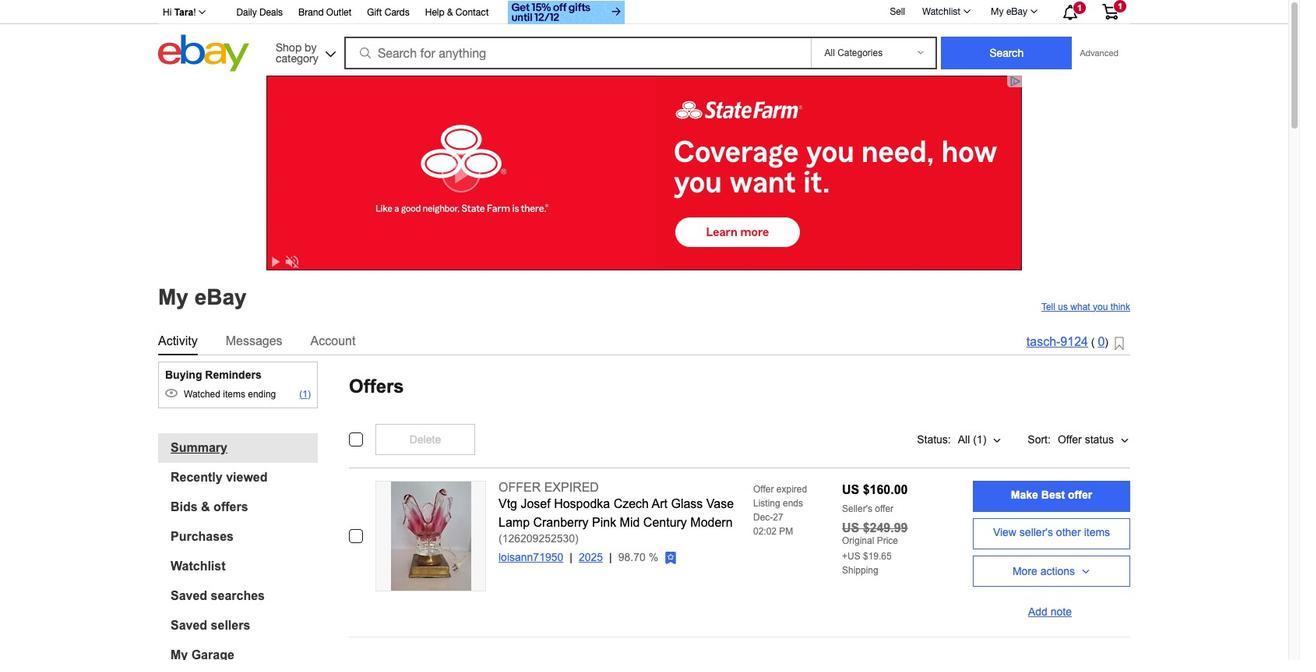 Task type: locate. For each thing, give the bounding box(es) containing it.
status
[[1086, 433, 1115, 445]]

tara
[[174, 7, 193, 18]]

1 horizontal spatial &
[[447, 7, 453, 18]]

view
[[994, 526, 1017, 539]]

1 inside "dropdown button"
[[1078, 3, 1083, 12]]

0 horizontal spatial offer
[[876, 503, 894, 514]]

watched items ending
[[184, 389, 276, 399]]

tell us what you think link
[[1042, 301, 1131, 312]]

& right "bids"
[[201, 500, 210, 513]]

(1) right all
[[974, 433, 987, 445]]

& right help
[[447, 7, 453, 18]]

0 vertical spatial saved
[[171, 589, 207, 602]]

) left "make this page your my ebay homepage" image
[[1106, 336, 1109, 349]]

items
[[223, 389, 245, 399], [1085, 526, 1111, 539]]

1 left 1 link
[[1078, 3, 1083, 12]]

ending
[[248, 389, 276, 399]]

0 horizontal spatial my ebay
[[158, 285, 247, 309]]

shop by category
[[276, 41, 319, 64]]

us
[[1059, 301, 1069, 312]]

saved
[[171, 589, 207, 602], [171, 619, 207, 632]]

0 vertical spatial watchlist link
[[914, 2, 978, 21]]

1 vertical spatial watchlist link
[[171, 559, 318, 573]]

dec-
[[754, 512, 774, 523]]

0
[[1099, 336, 1106, 349]]

watchlist inside the my ebay main content
[[171, 559, 226, 573]]

more actions
[[1013, 565, 1076, 577]]

what
[[1071, 301, 1091, 312]]

more
[[1013, 565, 1038, 577]]

messages
[[226, 334, 283, 347]]

1 horizontal spatial (1)
[[974, 433, 987, 445]]

1 vertical spatial offer
[[876, 503, 894, 514]]

0 horizontal spatial watchlist
[[171, 559, 226, 573]]

saved searches
[[171, 589, 265, 602]]

0 horizontal spatial ebay
[[195, 285, 247, 309]]

watchlist right sell
[[923, 6, 961, 17]]

0 vertical spatial )
[[1106, 336, 1109, 349]]

mid
[[620, 516, 640, 529]]

watchlist inside account navigation
[[923, 6, 961, 17]]

1 horizontal spatial watchlist
[[923, 6, 961, 17]]

0 horizontal spatial )
[[575, 532, 579, 544]]

1 horizontal spatial (
[[1092, 336, 1096, 349]]

0 horizontal spatial (
[[499, 532, 503, 544]]

1 right 1 "dropdown button"
[[1119, 2, 1123, 11]]

(1) right ending
[[300, 389, 311, 399]]

1 vertical spatial saved
[[171, 619, 207, 632]]

0 vertical spatial my ebay
[[992, 6, 1028, 17]]

us up seller's
[[843, 483, 860, 496]]

my ebay inside my ebay link
[[992, 6, 1028, 17]]

advanced link
[[1073, 37, 1127, 69]]

1 horizontal spatial items
[[1085, 526, 1111, 539]]

1 vertical spatial offer
[[754, 484, 774, 495]]

art
[[652, 497, 668, 510]]

0 vertical spatial (
[[1092, 336, 1096, 349]]

0 horizontal spatial watchlist link
[[171, 559, 318, 573]]

1 vertical spatial (1)
[[974, 433, 987, 445]]

None submit
[[942, 37, 1073, 69]]

1 vertical spatial watchlist
[[171, 559, 226, 573]]

0 vertical spatial offer
[[1058, 433, 1083, 445]]

) down cranberry
[[575, 532, 579, 544]]

( left '0'
[[1092, 336, 1096, 349]]

& inside help & contact link
[[447, 7, 453, 18]]

1 vertical spatial &
[[201, 500, 210, 513]]

sellers
[[211, 619, 250, 632]]

tasch-
[[1027, 336, 1061, 349]]

1 vertical spatial my
[[158, 285, 189, 309]]

0 vertical spatial &
[[447, 7, 453, 18]]

2 us from the top
[[843, 521, 860, 534]]

offers
[[349, 375, 404, 396]]

1 horizontal spatial ebay
[[1007, 6, 1028, 17]]

watchlist link right sell
[[914, 2, 978, 21]]

vase
[[707, 497, 734, 510]]

my
[[992, 6, 1004, 17], [158, 285, 189, 309]]

brand outlet
[[299, 7, 352, 18]]

help & contact link
[[425, 5, 489, 22]]

note
[[1051, 606, 1073, 618]]

account link
[[311, 331, 356, 351]]

( down lamp on the bottom of the page
[[499, 532, 503, 544]]

0 horizontal spatial &
[[201, 500, 210, 513]]

offer expired vtg josef hospodka czech art glass vase lamp cranberry pink mid century modern ( 126209252530 )
[[499, 481, 734, 544]]

1 vertical spatial ebay
[[195, 285, 247, 309]]

sell
[[890, 6, 906, 17]]

advanced
[[1081, 48, 1119, 58]]

actions
[[1041, 565, 1076, 577]]

us $160.00 seller's offer us $249.99 original price +us $19.65 shipping
[[843, 483, 909, 576]]

bids & offers
[[171, 500, 248, 513]]

offer status button
[[1058, 424, 1131, 455]]

%
[[649, 551, 659, 563]]

2025
[[579, 551, 603, 563]]

my ebay left 1 "dropdown button"
[[992, 6, 1028, 17]]

think
[[1111, 301, 1131, 312]]

ebay inside account navigation
[[1007, 6, 1028, 17]]

1 vertical spatial items
[[1085, 526, 1111, 539]]

saved for saved searches
[[171, 589, 207, 602]]

by
[[305, 41, 317, 53]]

listing
[[754, 498, 781, 509]]

0 horizontal spatial my
[[158, 285, 189, 309]]

czech
[[614, 497, 649, 510]]

status: all (1)
[[918, 433, 987, 445]]

summary
[[171, 441, 228, 454]]

1 vertical spatial us
[[843, 521, 860, 534]]

us up 'original'
[[843, 521, 860, 534]]

Search for anything text field
[[347, 38, 809, 68]]

deals
[[260, 7, 283, 18]]

tell
[[1042, 301, 1056, 312]]

1 horizontal spatial )
[[1106, 336, 1109, 349]]

&
[[447, 7, 453, 18], [201, 500, 210, 513]]

offer
[[1058, 433, 1083, 445], [754, 484, 774, 495]]

0 vertical spatial watchlist
[[923, 6, 961, 17]]

daily deals link
[[237, 5, 283, 22]]

saved searches link
[[171, 589, 318, 603]]

0 horizontal spatial items
[[223, 389, 245, 399]]

josef
[[521, 497, 551, 510]]

0 vertical spatial offer
[[1069, 489, 1093, 501]]

saved down saved searches
[[171, 619, 207, 632]]

1 vertical spatial (
[[499, 532, 503, 544]]

ebay
[[1007, 6, 1028, 17], [195, 285, 247, 309]]

offer up listing
[[754, 484, 774, 495]]

my left 1 "dropdown button"
[[992, 6, 1004, 17]]

)
[[1106, 336, 1109, 349], [575, 532, 579, 544]]

watchlist link
[[914, 2, 978, 21], [171, 559, 318, 573]]

( inside the offer expired vtg josef hospodka czech art glass vase lamp cranberry pink mid century modern ( 126209252530 )
[[499, 532, 503, 544]]

items down reminders
[[223, 389, 245, 399]]

watchlist down the purchases
[[171, 559, 226, 573]]

shop by category button
[[269, 35, 339, 68]]

reminders
[[205, 368, 262, 381]]

my inside account navigation
[[992, 6, 1004, 17]]

1 horizontal spatial offer
[[1069, 489, 1093, 501]]

1 saved from the top
[[171, 589, 207, 602]]

tasch-9124 link
[[1027, 336, 1089, 349]]

0 vertical spatial (1)
[[300, 389, 311, 399]]

0 horizontal spatial offer
[[754, 484, 774, 495]]

my ebay
[[992, 6, 1028, 17], [158, 285, 247, 309]]

my ebay link
[[983, 2, 1045, 21]]

my up activity
[[158, 285, 189, 309]]

& inside bids & offers 'link'
[[201, 500, 210, 513]]

( inside tasch-9124 ( 0 )
[[1092, 336, 1096, 349]]

daily deals
[[237, 7, 283, 18]]

0 vertical spatial ebay
[[1007, 6, 1028, 17]]

ebay inside main content
[[195, 285, 247, 309]]

saved sellers
[[171, 619, 250, 632]]

(
[[1092, 336, 1096, 349], [499, 532, 503, 544]]

get an extra 15% off image
[[508, 1, 625, 24]]

1 vertical spatial )
[[575, 532, 579, 544]]

98.70
[[619, 551, 646, 563]]

ebay left 1 "dropdown button"
[[1007, 6, 1028, 17]]

account
[[311, 334, 356, 347]]

0 link
[[1099, 336, 1106, 349]]

my ebay main content
[[6, 76, 1283, 660]]

ebay up messages
[[195, 285, 247, 309]]

0 horizontal spatial 1
[[1078, 3, 1083, 12]]

& for offers
[[201, 500, 210, 513]]

0 vertical spatial us
[[843, 483, 860, 496]]

& for contact
[[447, 7, 453, 18]]

2 saved from the top
[[171, 619, 207, 632]]

saved up saved sellers
[[171, 589, 207, 602]]

offer right best
[[1069, 489, 1093, 501]]

buying
[[165, 368, 202, 381]]

gift
[[367, 7, 382, 18]]

1 vertical spatial my ebay
[[158, 285, 247, 309]]

watchlist link down purchases link
[[171, 559, 318, 573]]

0 vertical spatial my
[[992, 6, 1004, 17]]

1 for 1 link
[[1119, 2, 1123, 11]]

saved for saved sellers
[[171, 619, 207, 632]]

help
[[425, 7, 445, 18]]

1 horizontal spatial my
[[992, 6, 1004, 17]]

offer left status
[[1058, 433, 1083, 445]]

items right other
[[1085, 526, 1111, 539]]

brand outlet link
[[299, 5, 352, 22]]

1 horizontal spatial my ebay
[[992, 6, 1028, 17]]

century
[[644, 516, 687, 529]]

my ebay up activity
[[158, 285, 247, 309]]

offer down $160.00
[[876, 503, 894, 514]]

98.70 %
[[619, 551, 659, 563]]

gift cards link
[[367, 5, 410, 22]]

1 horizontal spatial 1
[[1119, 2, 1123, 11]]

) inside tasch-9124 ( 0 )
[[1106, 336, 1109, 349]]

watched items ending image
[[165, 389, 178, 399]]



Task type: describe. For each thing, give the bounding box(es) containing it.
watched
[[184, 389, 221, 399]]

make this page your my ebay homepage image
[[1115, 336, 1125, 351]]

vtg
[[499, 497, 518, 510]]

other
[[1057, 526, 1082, 539]]

$160.00
[[863, 483, 909, 496]]

pink
[[592, 516, 617, 529]]

searches
[[211, 589, 265, 602]]

bids & offers link
[[171, 500, 318, 514]]

1 link
[[1094, 0, 1129, 23]]

1 horizontal spatial watchlist link
[[914, 2, 978, 21]]

expired
[[545, 481, 599, 494]]

account navigation
[[154, 0, 1131, 27]]

offer inside us $160.00 seller's offer us $249.99 original price +us $19.65 shipping
[[876, 503, 894, 514]]

(1) link
[[300, 389, 311, 399]]

add
[[1029, 606, 1048, 618]]

delete button
[[376, 424, 475, 455]]

ends
[[783, 498, 804, 509]]

add note
[[1029, 606, 1073, 618]]

purchases
[[171, 530, 234, 543]]

hi tara !
[[163, 7, 196, 18]]

loisann71950 link
[[499, 551, 579, 563]]

hi
[[163, 7, 172, 18]]

original
[[843, 535, 875, 546]]

1 horizontal spatial offer
[[1058, 433, 1083, 445]]

$249.99
[[863, 521, 909, 534]]

offers
[[214, 500, 248, 513]]

more actions button
[[974, 555, 1131, 587]]

loisann71950
[[499, 551, 564, 563]]

gift cards
[[367, 7, 410, 18]]

best
[[1042, 489, 1066, 501]]

1 us from the top
[[843, 483, 860, 496]]

02:02
[[754, 526, 777, 537]]

advertisement region
[[267, 76, 1023, 270]]

none submit inside shop by category banner
[[942, 37, 1073, 69]]

vtg josef hospodka czech art glass vase lamp cranberry pink mid century modern image
[[391, 481, 471, 590]]

expired
[[777, 484, 808, 495]]

shipping
[[843, 565, 879, 576]]

activity
[[158, 334, 198, 347]]

my ebay inside main content
[[158, 285, 247, 309]]

you
[[1094, 301, 1109, 312]]

help & contact
[[425, 7, 489, 18]]

make
[[1012, 489, 1039, 501]]

watchlist for right watchlist link
[[923, 6, 961, 17]]

outlet
[[326, 7, 352, 18]]

2025 link
[[579, 551, 619, 563]]

brand
[[299, 7, 324, 18]]

messages link
[[226, 331, 283, 351]]

make best offer
[[1012, 489, 1093, 501]]

glass
[[671, 497, 703, 510]]

vtg josef hospodka czech art glass vase lamp cranberry pink mid century modern link
[[499, 497, 734, 529]]

modern
[[691, 516, 733, 529]]

1 button
[[1050, 1, 1091, 23]]

sort:
[[1028, 433, 1051, 445]]

tell us what you think
[[1042, 301, 1131, 312]]

summary link
[[171, 441, 318, 455]]

0 horizontal spatial (1)
[[300, 389, 311, 399]]

!
[[193, 7, 196, 18]]

make best offer link
[[974, 481, 1131, 512]]

my inside main content
[[158, 285, 189, 309]]

cranberry
[[534, 516, 589, 529]]

0 vertical spatial items
[[223, 389, 245, 399]]

offer expired listing ends dec-27 02:02 pm
[[754, 484, 808, 537]]

all (1) button
[[958, 424, 1003, 455]]

recently viewed
[[171, 470, 268, 484]]

view seller's other items link
[[974, 518, 1131, 549]]

watchlist for leftmost watchlist link
[[171, 559, 226, 573]]

activity link
[[158, 331, 198, 351]]

$19.65
[[864, 551, 892, 562]]

hospodka
[[554, 497, 611, 510]]

cards
[[385, 7, 410, 18]]

contact
[[456, 7, 489, 18]]

all
[[959, 433, 971, 445]]

27
[[774, 512, 784, 523]]

viewed
[[226, 470, 268, 484]]

seller's
[[1020, 526, 1054, 539]]

recently viewed link
[[171, 470, 318, 484]]

offer inside offer expired listing ends dec-27 02:02 pm
[[754, 484, 774, 495]]

126209252530
[[503, 532, 575, 544]]

) inside the offer expired vtg josef hospodka czech art glass vase lamp cranberry pink mid century modern ( 126209252530 )
[[575, 532, 579, 544]]

bids
[[171, 500, 198, 513]]

recently
[[171, 470, 223, 484]]

shop by category banner
[[154, 0, 1131, 76]]

purchases link
[[171, 530, 318, 544]]

1 for 1 "dropdown button"
[[1078, 3, 1083, 12]]



Task type: vqa. For each thing, say whether or not it's contained in the screenshot.
Match
no



